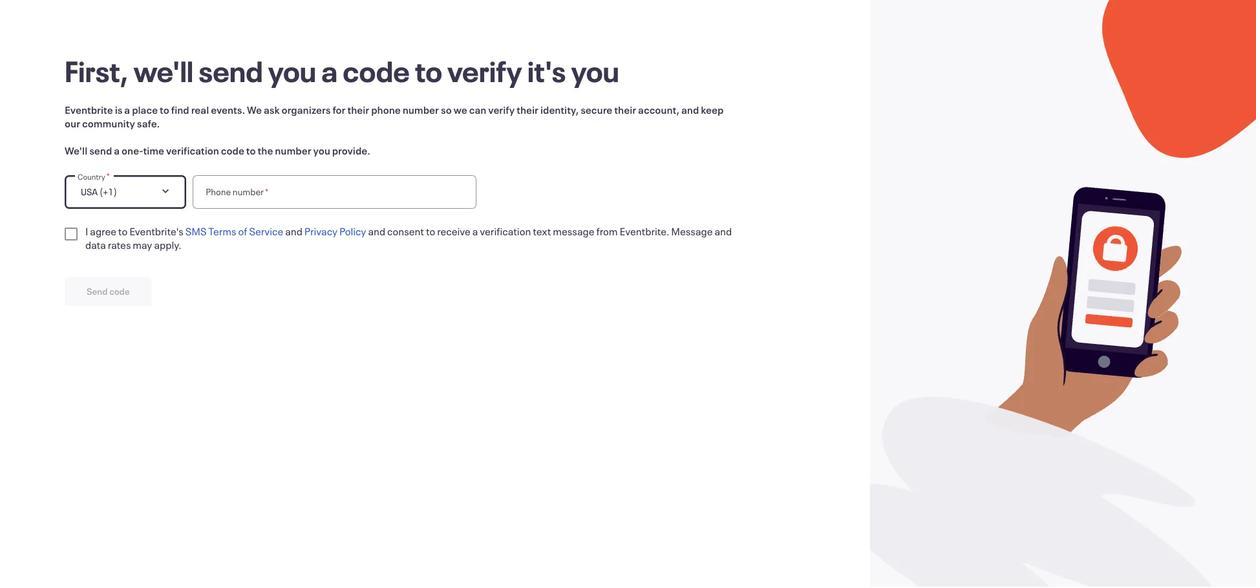 Task type: vqa. For each thing, say whether or not it's contained in the screenshot.
topmost BATON
no



Task type: locate. For each thing, give the bounding box(es) containing it.
first,
[[65, 52, 128, 90]]

verification for a
[[480, 224, 531, 238]]

we
[[247, 103, 262, 116]]

you
[[268, 52, 316, 90], [571, 52, 619, 90], [313, 144, 330, 157]]

code left the
[[221, 144, 244, 157]]

0 horizontal spatial number
[[233, 186, 264, 198]]

number right the
[[275, 144, 311, 157]]

verification left text on the left of the page
[[480, 224, 531, 238]]

0 horizontal spatial code
[[109, 285, 130, 297]]

to left the receive
[[426, 224, 435, 238]]

1 vertical spatial *
[[265, 186, 268, 198]]

send
[[199, 52, 263, 90], [89, 144, 112, 157]]

country
[[78, 171, 105, 182]]

* up service
[[265, 186, 268, 198]]

of
[[238, 224, 247, 238]]

None field
[[270, 175, 464, 209]]

send code button
[[65, 277, 152, 306]]

code up phone
[[343, 52, 410, 90]]

to left find
[[160, 103, 169, 116]]

provide.
[[332, 144, 370, 157]]

1 horizontal spatial verification
[[480, 224, 531, 238]]

data
[[85, 238, 106, 251]]

0 vertical spatial verification
[[166, 144, 219, 157]]

2 horizontal spatial their
[[614, 103, 636, 116]]

country *
[[78, 170, 110, 182]]

verify up can
[[447, 52, 522, 90]]

first, we'll send you a code to verify it's you
[[65, 52, 619, 90]]

to
[[415, 52, 442, 90], [160, 103, 169, 116], [246, 144, 256, 157], [118, 224, 127, 238], [426, 224, 435, 238]]

verification right time
[[166, 144, 219, 157]]

place
[[132, 103, 158, 116]]

a inside the eventbrite is a place to find real events. we ask organizers for their phone number so we can verify their identity, secure their account, and keep our community safe.
[[124, 103, 130, 116]]

eventbrite.
[[620, 224, 669, 238]]

privacy
[[304, 224, 338, 238]]

and left 'keep'
[[681, 103, 699, 116]]

our
[[65, 116, 80, 130]]

1 horizontal spatial *
[[265, 186, 268, 198]]

find
[[171, 103, 189, 116]]

verify
[[447, 52, 522, 90], [488, 103, 515, 116]]

2 horizontal spatial number
[[403, 103, 439, 116]]

apply.
[[154, 238, 182, 251]]

0 horizontal spatial verification
[[166, 144, 219, 157]]

to left the
[[246, 144, 256, 157]]

0 vertical spatial code
[[343, 52, 410, 90]]

community
[[82, 116, 135, 130]]

send up events.
[[199, 52, 263, 90]]

for
[[333, 103, 346, 116]]

* right country
[[107, 170, 110, 182]]

2 vertical spatial code
[[109, 285, 130, 297]]

1 vertical spatial verification
[[480, 224, 531, 238]]

number right the phone
[[233, 186, 264, 198]]

code
[[343, 52, 410, 90], [221, 144, 244, 157], [109, 285, 130, 297]]

a
[[321, 52, 338, 90], [124, 103, 130, 116], [114, 144, 120, 157], [472, 224, 478, 238]]

we'll
[[65, 144, 87, 157]]

verification
[[166, 144, 219, 157], [480, 224, 531, 238]]

can
[[469, 103, 486, 116]]

verification inside and consent to receive a verification text message from eventbrite. message and data rates may apply.
[[480, 224, 531, 238]]

their
[[347, 103, 369, 116], [517, 103, 539, 116], [614, 103, 636, 116]]

to right agree
[[118, 224, 127, 238]]

send right the "we'll"
[[89, 144, 112, 157]]

their right secure
[[614, 103, 636, 116]]

service
[[249, 224, 283, 238]]

and right policy
[[368, 224, 385, 238]]

you up organizers
[[268, 52, 316, 90]]

you up secure
[[571, 52, 619, 90]]

keep
[[701, 103, 724, 116]]

*
[[107, 170, 110, 182], [265, 186, 268, 198]]

a right is
[[124, 103, 130, 116]]

code right send
[[109, 285, 130, 297]]

1 vertical spatial verify
[[488, 103, 515, 116]]

number left so
[[403, 103, 439, 116]]

2 vertical spatial number
[[233, 186, 264, 198]]

number
[[403, 103, 439, 116], [275, 144, 311, 157], [233, 186, 264, 198]]

time
[[143, 144, 164, 157]]

0 horizontal spatial send
[[89, 144, 112, 157]]

1 vertical spatial code
[[221, 144, 244, 157]]

1 vertical spatial number
[[275, 144, 311, 157]]

1 horizontal spatial number
[[275, 144, 311, 157]]

i agree to eventbrite's sms terms of service and privacy policy
[[85, 224, 366, 238]]

2 horizontal spatial code
[[343, 52, 410, 90]]

their left identity,
[[517, 103, 539, 116]]

their right for
[[347, 103, 369, 116]]

to inside and consent to receive a verification text message from eventbrite. message and data rates may apply.
[[426, 224, 435, 238]]

0 vertical spatial *
[[107, 170, 110, 182]]

send code
[[87, 285, 130, 297]]

0 vertical spatial send
[[199, 52, 263, 90]]

number inside the eventbrite is a place to find real events. we ask organizers for their phone number so we can verify their identity, secure their account, and keep our community safe.
[[403, 103, 439, 116]]

is
[[115, 103, 122, 116]]

a right the receive
[[472, 224, 478, 238]]

1 horizontal spatial their
[[517, 103, 539, 116]]

0 vertical spatial number
[[403, 103, 439, 116]]

and
[[681, 103, 699, 116], [285, 224, 303, 238], [368, 224, 385, 238], [715, 224, 732, 238]]

verify right can
[[488, 103, 515, 116]]

0 horizontal spatial their
[[347, 103, 369, 116]]



Task type: describe. For each thing, give the bounding box(es) containing it.
and left privacy
[[285, 224, 303, 238]]

3 their from the left
[[614, 103, 636, 116]]

you left provide.
[[313, 144, 330, 157]]

a up for
[[321, 52, 338, 90]]

privacy policy link
[[304, 224, 366, 238]]

real
[[191, 103, 209, 116]]

and consent to receive a verification text message from eventbrite. message and data rates may apply.
[[85, 224, 732, 251]]

1 horizontal spatial code
[[221, 144, 244, 157]]

receive
[[437, 224, 471, 238]]

identity,
[[540, 103, 579, 116]]

may
[[133, 238, 152, 251]]

a inside and consent to receive a verification text message from eventbrite. message and data rates may apply.
[[472, 224, 478, 238]]

sms terms of service link
[[185, 224, 283, 238]]

sms
[[185, 224, 207, 238]]

account,
[[638, 103, 680, 116]]

it's
[[527, 52, 566, 90]]

ask
[[264, 103, 280, 116]]

phone number *
[[206, 186, 268, 198]]

we
[[454, 103, 467, 116]]

we'll send a one-time verification code to the number you provide.
[[65, 144, 370, 157]]

rates
[[108, 238, 131, 251]]

phone
[[206, 186, 231, 198]]

policy
[[339, 224, 366, 238]]

message
[[671, 224, 713, 238]]

1 horizontal spatial send
[[199, 52, 263, 90]]

eventbrite's
[[129, 224, 183, 238]]

2 their from the left
[[517, 103, 539, 116]]

and right message
[[715, 224, 732, 238]]

code inside button
[[109, 285, 130, 297]]

and inside the eventbrite is a place to find real events. we ask organizers for their phone number so we can verify their identity, secure their account, and keep our community safe.
[[681, 103, 699, 116]]

eventbrite
[[65, 103, 113, 116]]

consent
[[387, 224, 424, 238]]

terms
[[208, 224, 236, 238]]

message
[[553, 224, 594, 238]]

one-
[[122, 144, 143, 157]]

secure
[[581, 103, 612, 116]]

so
[[441, 103, 452, 116]]

agree
[[90, 224, 116, 238]]

0 vertical spatial verify
[[447, 52, 522, 90]]

eventbrite is a place to find real events. we ask organizers for their phone number so we can verify their identity, secure their account, and keep our community safe.
[[65, 103, 724, 130]]

safe.
[[137, 116, 160, 130]]

verify inside the eventbrite is a place to find real events. we ask organizers for their phone number so we can verify their identity, secure their account, and keep our community safe.
[[488, 103, 515, 116]]

1 vertical spatial send
[[89, 144, 112, 157]]

from
[[596, 224, 618, 238]]

1 their from the left
[[347, 103, 369, 116]]

phone
[[371, 103, 401, 116]]

organizers
[[282, 103, 331, 116]]

to inside the eventbrite is a place to find real events. we ask organizers for their phone number so we can verify their identity, secure their account, and keep our community safe.
[[160, 103, 169, 116]]

text
[[533, 224, 551, 238]]

the
[[258, 144, 273, 157]]

0 horizontal spatial *
[[107, 170, 110, 182]]

i
[[85, 224, 88, 238]]

events.
[[211, 103, 245, 116]]

we'll
[[133, 52, 193, 90]]

a left one-
[[114, 144, 120, 157]]

verification for time
[[166, 144, 219, 157]]

send
[[87, 285, 108, 297]]

to up so
[[415, 52, 442, 90]]



